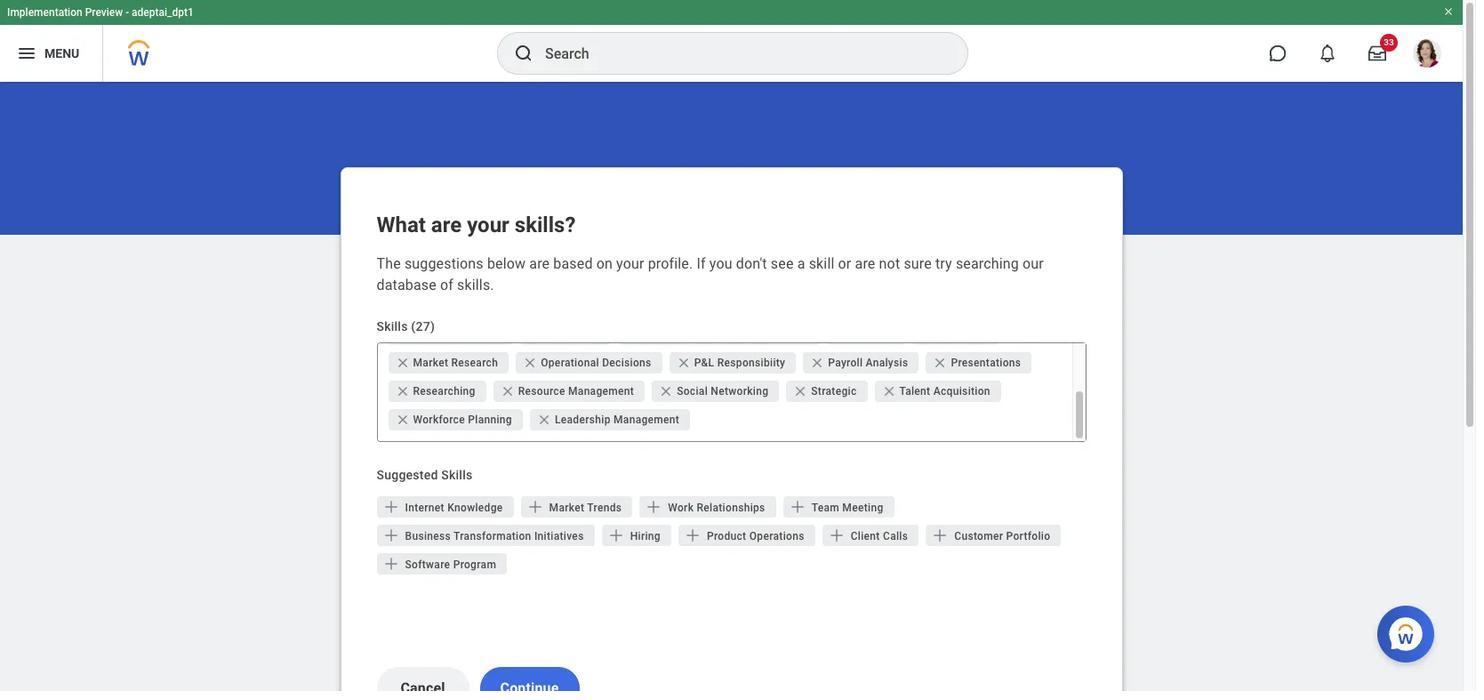 Task type: locate. For each thing, give the bounding box(es) containing it.
plus image for business transformation initiatives
[[382, 527, 400, 544]]

work
[[668, 502, 694, 514]]

remove image inside "workforce planning" button
[[395, 413, 413, 427]]

initiatives
[[535, 530, 584, 543]]

profile.
[[648, 255, 693, 272]]

plus image inside the 'customer portfolio' button
[[932, 527, 950, 544]]

1 horizontal spatial skills
[[442, 468, 473, 482]]

remove image inside market research button
[[395, 356, 413, 370]]

presentations
[[951, 357, 1022, 369]]

market for market research
[[413, 357, 449, 369]]

profile logan mcneil image
[[1414, 39, 1442, 71]]

plus image left customer
[[932, 527, 950, 544]]

management down social
[[614, 414, 680, 426]]

what are your skills?
[[377, 213, 576, 238]]

remove image inside "workforce planning" button
[[395, 413, 410, 427]]

social networking
[[677, 385, 769, 398]]

below
[[487, 255, 526, 272]]

33
[[1385, 37, 1395, 47]]

searching
[[956, 255, 1020, 272]]

plus image inside the market trends button
[[526, 498, 544, 516]]

are up suggestions in the top of the page
[[431, 213, 462, 238]]

internet knowledge button
[[377, 496, 514, 518]]

management inside resource management button
[[568, 385, 634, 398]]

a
[[798, 255, 806, 272]]

plus image inside team meeting button
[[789, 498, 807, 516]]

0 vertical spatial skills
[[377, 319, 408, 334]]

1 horizontal spatial market
[[549, 502, 585, 514]]

Skills (27) field
[[694, 411, 1065, 429]]

your up below
[[467, 213, 510, 238]]

leadership
[[555, 414, 611, 426]]

plus image inside the work relationships button
[[645, 498, 663, 516]]

skills.
[[457, 277, 494, 294]]

suggested skills
[[377, 468, 473, 482]]

operational
[[541, 357, 600, 369]]

are
[[431, 213, 462, 238], [530, 255, 550, 272], [855, 255, 876, 272]]

plus image inside hiring button
[[607, 527, 625, 544]]

1 vertical spatial your
[[617, 255, 645, 272]]

sure
[[904, 255, 932, 272]]

1 vertical spatial market
[[549, 502, 585, 514]]

plus image inside software program button
[[382, 555, 400, 573]]

plus image for product operations
[[684, 527, 702, 544]]

plus image down team meeting button
[[828, 527, 846, 544]]

market trends
[[549, 502, 622, 514]]

plus image left hiring
[[607, 527, 625, 544]]

0 vertical spatial management
[[568, 385, 634, 398]]

1 horizontal spatial your
[[617, 255, 645, 272]]

remove image for market research
[[395, 356, 413, 370]]

operational decisions button
[[516, 352, 662, 374]]

customer portfolio
[[955, 530, 1051, 543]]

your inside the suggestions below are based on your profile. if you don't see a skill or are not sure try searching our database of skills.
[[617, 255, 645, 272]]

relationships
[[697, 502, 766, 514]]

market trends button
[[521, 496, 633, 518]]

plus image inside internet knowledge button
[[382, 498, 400, 516]]

notifications large image
[[1319, 44, 1337, 62]]

market
[[413, 357, 449, 369], [549, 502, 585, 514]]

1 vertical spatial management
[[614, 414, 680, 426]]

implementation
[[7, 6, 82, 19]]

internet knowledge
[[405, 502, 503, 514]]

market down large
[[413, 357, 449, 369]]

analysis
[[866, 357, 909, 369]]

skill
[[809, 255, 835, 272]]

payroll analysis button
[[804, 352, 919, 374]]

or
[[839, 255, 852, 272]]

software program button
[[377, 553, 507, 575]]

plus image inside "product operations" button
[[684, 527, 702, 544]]

management
[[568, 385, 634, 398], [614, 414, 680, 426]]

trends
[[587, 502, 622, 514]]

large businesses button
[[388, 324, 513, 345]]

plus image for work relationships
[[645, 498, 663, 516]]

remove image for workforce planning
[[395, 413, 413, 427]]

strategic button
[[787, 381, 868, 402]]

skills left (27)
[[377, 319, 408, 334]]

payroll
[[829, 357, 863, 369]]

plus image down work
[[684, 527, 702, 544]]

skills
[[377, 319, 408, 334], [442, 468, 473, 482]]

(27)
[[411, 319, 435, 334]]

business
[[405, 530, 451, 543]]

plus image
[[645, 498, 663, 516], [789, 498, 807, 516], [607, 527, 625, 544], [684, 527, 702, 544], [828, 527, 846, 544]]

management down operational decisions
[[568, 385, 634, 398]]

skills?
[[515, 213, 576, 238]]

plus image left business
[[382, 527, 400, 544]]

menu
[[44, 46, 79, 60]]

product operations button
[[679, 525, 816, 546]]

what
[[377, 213, 426, 238]]

plus image inside business transformation initiatives button
[[382, 527, 400, 544]]

plus image left team
[[789, 498, 807, 516]]

responsibiity
[[718, 357, 786, 369]]

work relationships button
[[640, 496, 776, 518]]

try
[[936, 255, 953, 272]]

strategic
[[812, 385, 857, 398]]

plus image for software program
[[382, 555, 400, 573]]

skills up internet knowledge
[[442, 468, 473, 482]]

your
[[467, 213, 510, 238], [617, 255, 645, 272]]

hiring button
[[602, 525, 672, 546]]

plus image left internet on the left
[[382, 498, 400, 516]]

are right or in the top right of the page
[[855, 255, 876, 272]]

large businesses
[[413, 328, 502, 341]]

0 horizontal spatial market
[[413, 357, 449, 369]]

remove image
[[395, 356, 410, 370], [523, 356, 541, 370], [523, 356, 538, 370], [677, 356, 695, 370], [677, 356, 691, 370], [811, 356, 825, 370], [395, 384, 413, 399], [395, 384, 410, 399], [501, 384, 518, 399], [501, 384, 515, 399], [659, 384, 677, 399], [659, 384, 674, 399], [882, 384, 900, 399], [882, 384, 896, 399], [395, 413, 410, 427]]

software
[[405, 559, 450, 571]]

remove image
[[395, 356, 413, 370], [811, 356, 829, 370], [934, 356, 951, 370], [934, 356, 948, 370], [794, 384, 812, 399], [794, 384, 808, 399], [395, 413, 413, 427], [537, 413, 555, 427], [537, 413, 552, 427]]

management inside leadership management button
[[614, 414, 680, 426]]

client calls button
[[823, 525, 919, 546]]

plus image left software
[[382, 555, 400, 573]]

are right below
[[530, 255, 550, 272]]

skills (27)
[[377, 319, 435, 334]]

researching button
[[388, 381, 486, 402]]

management for resource management
[[568, 385, 634, 398]]

plus image
[[382, 498, 400, 516], [526, 498, 544, 516], [382, 527, 400, 544], [932, 527, 950, 544], [382, 555, 400, 573]]

your right on
[[617, 255, 645, 272]]

plus image for internet knowledge
[[382, 498, 400, 516]]

software program
[[405, 559, 497, 571]]

preview
[[85, 6, 123, 19]]

operations
[[750, 530, 805, 543]]

inbox large image
[[1369, 44, 1387, 62]]

resource management button
[[493, 381, 645, 402]]

0 vertical spatial your
[[467, 213, 510, 238]]

research
[[452, 357, 498, 369]]

plus image inside client calls button
[[828, 527, 846, 544]]

implementation preview -   adeptai_dpt1
[[7, 6, 194, 19]]

remove image for payroll analysis
[[811, 356, 829, 370]]

market up initiatives
[[549, 502, 585, 514]]

plus image left work
[[645, 498, 663, 516]]

0 vertical spatial market
[[413, 357, 449, 369]]

workforce planning button
[[388, 409, 523, 431]]

plus image up initiatives
[[526, 498, 544, 516]]

Search Workday  search field
[[545, 34, 932, 73]]

resource management
[[518, 385, 634, 398]]

remove image inside payroll analysis button
[[811, 356, 829, 370]]



Task type: describe. For each thing, give the bounding box(es) containing it.
remove image for presentations
[[934, 356, 951, 370]]

you
[[710, 255, 733, 272]]

team meeting
[[812, 502, 884, 514]]

large
[[413, 328, 442, 341]]

market research button
[[388, 352, 509, 374]]

market research
[[413, 357, 498, 369]]

payroll analysis
[[829, 357, 909, 369]]

social
[[677, 385, 708, 398]]

p&l responsibiity
[[695, 357, 786, 369]]

business transformation initiatives button
[[377, 525, 595, 546]]

networking
[[711, 385, 769, 398]]

menu button
[[0, 25, 103, 82]]

workforce planning
[[413, 414, 512, 426]]

internet
[[405, 502, 445, 514]]

plus image for client calls
[[828, 527, 846, 544]]

transformation
[[454, 530, 532, 543]]

remove image for strategic
[[794, 384, 812, 399]]

product operations
[[707, 530, 805, 543]]

businesses
[[445, 328, 502, 341]]

leadership management button
[[530, 409, 691, 431]]

our
[[1023, 255, 1044, 272]]

remove image inside payroll analysis button
[[811, 356, 825, 370]]

talent acquisition
[[900, 385, 991, 398]]

if
[[697, 255, 706, 272]]

search image
[[513, 43, 535, 64]]

talent
[[900, 385, 931, 398]]

work relationships
[[668, 502, 766, 514]]

remove image for leadership management
[[537, 413, 555, 427]]

1 vertical spatial skills
[[442, 468, 473, 482]]

0 horizontal spatial your
[[467, 213, 510, 238]]

33 button
[[1359, 34, 1399, 73]]

the suggestions below are based on your profile. if you don't see a skill or are not sure try searching our database of skills.
[[377, 255, 1044, 294]]

operational decisions
[[541, 357, 652, 369]]

knowledge
[[448, 502, 503, 514]]

database
[[377, 277, 437, 294]]

close environment banner image
[[1444, 6, 1455, 17]]

business transformation initiatives
[[405, 530, 584, 543]]

portfolio
[[1007, 530, 1051, 543]]

planning
[[468, 414, 512, 426]]

0 horizontal spatial are
[[431, 213, 462, 238]]

plus image for team meeting
[[789, 498, 807, 516]]

presentations button
[[927, 352, 1032, 374]]

talent acquisition button
[[875, 381, 1002, 402]]

plus image for market trends
[[526, 498, 544, 516]]

of
[[440, 277, 454, 294]]

on
[[597, 255, 613, 272]]

product
[[707, 530, 747, 543]]

p&l
[[695, 357, 715, 369]]

researching
[[413, 385, 476, 398]]

client
[[851, 530, 881, 543]]

leadership management
[[555, 414, 680, 426]]

justify image
[[16, 43, 37, 64]]

acquisition
[[934, 385, 991, 398]]

decisions
[[602, 357, 652, 369]]

not
[[880, 255, 901, 272]]

program
[[453, 559, 497, 571]]

2 horizontal spatial are
[[855, 255, 876, 272]]

see
[[771, 255, 794, 272]]

resource
[[518, 385, 566, 398]]

0 horizontal spatial skills
[[377, 319, 408, 334]]

press left arrow to navigate selected items field
[[694, 406, 1065, 434]]

management for leadership management
[[614, 414, 680, 426]]

plus image for customer portfolio
[[932, 527, 950, 544]]

adeptai_dpt1
[[132, 6, 194, 19]]

menu banner
[[0, 0, 1464, 82]]

market for market trends
[[549, 502, 585, 514]]

calls
[[883, 530, 909, 543]]

customer
[[955, 530, 1004, 543]]

remove image inside market research button
[[395, 356, 410, 370]]

team meeting button
[[783, 496, 895, 518]]

plus image for hiring
[[607, 527, 625, 544]]

customer portfolio button
[[926, 525, 1062, 546]]

team
[[812, 502, 840, 514]]

social networking button
[[652, 381, 780, 402]]

suggested
[[377, 468, 438, 482]]

client calls
[[851, 530, 909, 543]]

1 horizontal spatial are
[[530, 255, 550, 272]]

don't
[[736, 255, 768, 272]]

meeting
[[843, 502, 884, 514]]

p&l responsibiity button
[[670, 352, 796, 374]]

hiring
[[630, 530, 661, 543]]

workforce
[[413, 414, 465, 426]]



Task type: vqa. For each thing, say whether or not it's contained in the screenshot.
status
no



